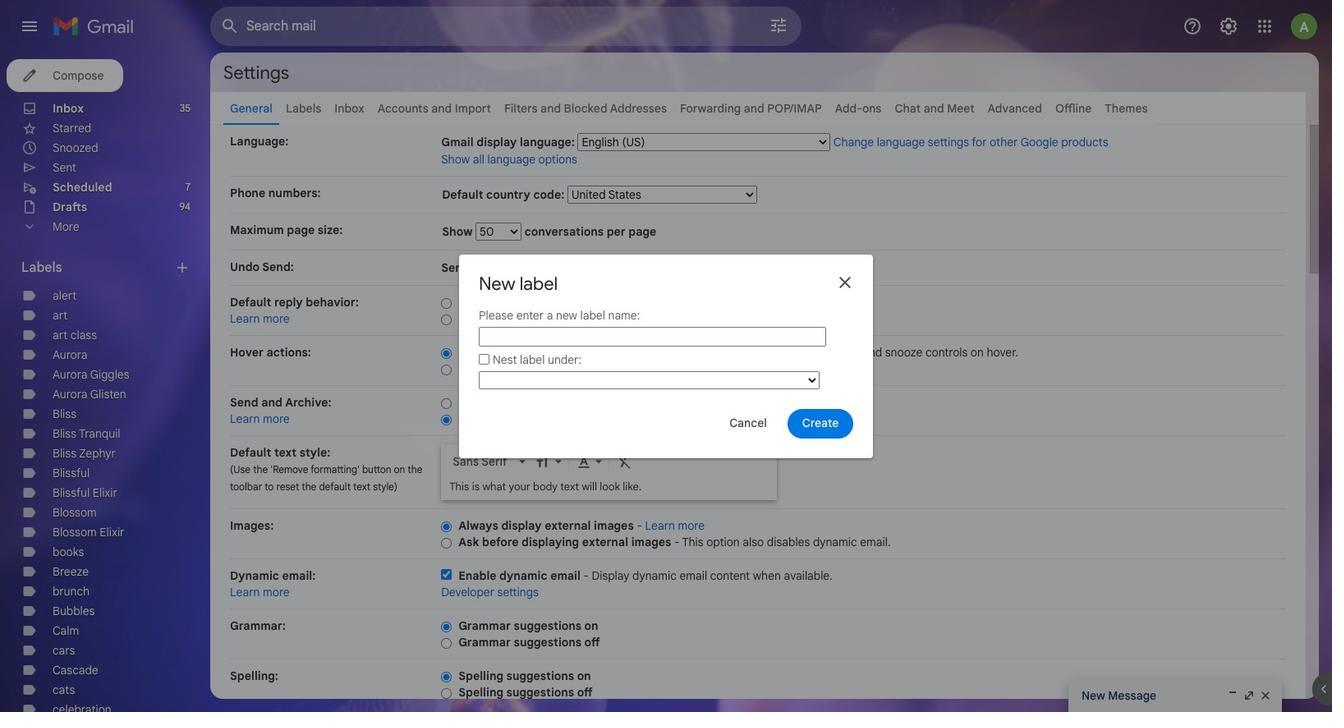 Task type: locate. For each thing, give the bounding box(es) containing it.
0 horizontal spatial the
[[253, 463, 268, 476]]

labels heading
[[21, 260, 174, 276]]

button up hide "send & archive" button in reply
[[590, 395, 627, 410]]

1 horizontal spatial all
[[493, 311, 506, 326]]

0 vertical spatial blissful
[[53, 466, 90, 481]]

learn more link for reply
[[230, 311, 290, 326]]

display
[[592, 568, 630, 583]]

0 vertical spatial in
[[630, 395, 640, 410]]

inbox inside labels navigation
[[53, 101, 84, 116]]

enable up disable
[[458, 345, 497, 360]]

button up style)
[[362, 463, 391, 476]]

and for blocked
[[541, 101, 561, 116]]

inbox link up starred
[[53, 101, 84, 116]]

1 vertical spatial actions
[[539, 361, 580, 376]]

labels
[[286, 101, 321, 116], [21, 260, 62, 276]]

learn up hover
[[230, 311, 260, 326]]

0 horizontal spatial to
[[265, 481, 274, 493]]

text left will
[[560, 480, 579, 494]]

None checkbox
[[441, 569, 452, 580]]

0 vertical spatial default
[[442, 187, 483, 202]]

to inside the 'default text style: (use the 'remove formatting' button on the toolbar to reset the default text style)'
[[265, 481, 274, 493]]

1 email from the left
[[550, 568, 581, 583]]

tranquil
[[79, 426, 120, 441]]

in for hide "send & archive" button in reply
[[625, 412, 635, 426]]

actions up the show "send & archive" button in reply
[[539, 361, 580, 376]]

compose button
[[7, 59, 124, 92]]

labels link
[[286, 101, 321, 116]]

reply right reply all radio
[[458, 311, 490, 326]]

this left is
[[449, 480, 469, 494]]

1 horizontal spatial send
[[441, 260, 470, 275]]

enable up developer
[[458, 568, 497, 583]]

pop/imap
[[767, 101, 822, 116]]

alert
[[53, 288, 77, 303]]

compose
[[53, 68, 104, 83]]

learn more link up hover actions:
[[230, 311, 290, 326]]

show down default country code:
[[442, 224, 476, 239]]

reply for reply all
[[458, 311, 490, 326]]

0 vertical spatial actions
[[535, 345, 576, 360]]

advanced
[[988, 101, 1042, 116]]

1 grammar from the top
[[458, 618, 511, 633]]

hover up disable hover actions
[[499, 345, 532, 360]]

1 vertical spatial art
[[53, 328, 68, 343]]

reset
[[276, 481, 299, 493]]

more inside send and archive: learn more
[[263, 412, 290, 426]]

enable inside enable dynamic email - display dynamic email content when available. developer settings
[[458, 568, 497, 583]]

google
[[1021, 135, 1058, 149]]

and for meet
[[924, 101, 944, 116]]

spelling:
[[230, 669, 278, 683]]

as
[[818, 345, 830, 360]]

"send down disable hover actions
[[492, 395, 525, 410]]

1 reply from the top
[[458, 295, 490, 310]]

images
[[594, 518, 634, 533], [631, 535, 671, 550]]

inbox link
[[53, 101, 84, 116], [335, 101, 364, 116]]

in for show "send & archive" button in reply
[[630, 395, 640, 410]]

disables
[[767, 535, 810, 550]]

suggestions up 'spelling suggestions off'
[[506, 669, 574, 683]]

enable for enable hover actions
[[458, 345, 497, 360]]

2 vertical spatial aurora
[[53, 387, 87, 402]]

filters and blocked addresses
[[504, 101, 667, 116]]

label right nest
[[520, 352, 545, 367]]

send for send and archive: learn more
[[230, 395, 258, 410]]

elixir up blossom link in the left of the page
[[93, 485, 117, 500]]

2 bliss from the top
[[53, 426, 76, 441]]

0 horizontal spatial labels
[[21, 260, 62, 276]]

"send
[[492, 395, 525, 410], [487, 412, 520, 426]]

bliss up bliss tranquil link
[[53, 407, 76, 421]]

send
[[441, 260, 470, 275], [230, 395, 258, 410]]

grammar right grammar suggestions off radio
[[458, 635, 511, 650]]

None search field
[[210, 7, 802, 46]]

1 vertical spatial labels
[[21, 260, 62, 276]]

enable
[[458, 345, 497, 360], [458, 568, 497, 583]]

grammar for grammar suggestions on
[[458, 618, 511, 633]]

0 vertical spatial bliss
[[53, 407, 76, 421]]

external up displaying
[[545, 518, 591, 533]]

1 vertical spatial archive"
[[534, 412, 582, 426]]

archive" down the show "send & archive" button in reply
[[534, 412, 582, 426]]

more down dynamic
[[263, 585, 290, 600]]

spelling right 'spelling suggestions off' radio
[[458, 685, 503, 700]]

offline link
[[1055, 101, 1092, 116]]

1 vertical spatial aurora
[[53, 367, 87, 382]]

read,
[[833, 345, 860, 360]]

send up the reply radio
[[441, 260, 470, 275]]

default inside the 'default text style: (use the 'remove formatting' button on the toolbar to reset the default text style)'
[[230, 445, 271, 460]]

labels right general link
[[286, 101, 321, 116]]

calm
[[53, 623, 79, 638]]

label right new
[[580, 308, 605, 322]]

in up 'remove formatting ‪(⌘\)‬' image
[[625, 412, 635, 426]]

1 vertical spatial all
[[493, 311, 506, 326]]

send and archive: learn more
[[230, 395, 332, 426]]

period:
[[544, 260, 584, 275]]

label
[[520, 272, 558, 294], [580, 308, 605, 322], [520, 352, 545, 367]]

1 vertical spatial blossom
[[53, 525, 97, 540]]

1 spelling from the top
[[458, 669, 503, 683]]

0 vertical spatial "send
[[492, 395, 525, 410]]

0 vertical spatial send
[[441, 260, 470, 275]]

email down displaying
[[550, 568, 581, 583]]

1 vertical spatial send
[[230, 395, 258, 410]]

language:
[[230, 134, 289, 149]]

2 horizontal spatial the
[[408, 463, 423, 476]]

0 vertical spatial grammar
[[458, 618, 511, 633]]

elixir down blissful elixir link
[[100, 525, 124, 540]]

please
[[479, 308, 513, 322]]

and left pop/imap
[[744, 101, 764, 116]]

art down the art link
[[53, 328, 68, 343]]

default
[[442, 187, 483, 202], [230, 295, 271, 310], [230, 445, 271, 460]]

0 vertical spatial display
[[477, 135, 517, 149]]

archive"
[[539, 395, 587, 410], [534, 412, 582, 426]]

Enable hover actions radio
[[441, 347, 452, 360]]

books link
[[53, 545, 84, 559]]

on down display
[[585, 618, 599, 633]]

Grammar suggestions off radio
[[441, 637, 452, 650]]

grammar down developer settings link
[[458, 618, 511, 633]]

images:
[[230, 518, 274, 533]]

archive,
[[707, 345, 748, 360]]

2 reply from the top
[[458, 311, 490, 326]]

1 vertical spatial bliss
[[53, 426, 76, 441]]

default up (use
[[230, 445, 271, 460]]

1 vertical spatial display
[[501, 518, 542, 533]]

1 vertical spatial &
[[523, 412, 532, 426]]

dynamic email: learn more
[[230, 568, 316, 600]]

1 horizontal spatial inbox link
[[335, 101, 364, 116]]

dynamic up developer settings link
[[499, 568, 548, 583]]

2 email from the left
[[680, 568, 707, 583]]

1 blossom from the top
[[53, 505, 97, 520]]

- left display
[[584, 568, 589, 583]]

scheduled
[[53, 180, 112, 195]]

1 vertical spatial off
[[577, 685, 593, 700]]

and left import
[[432, 101, 452, 116]]

0 vertical spatial art
[[53, 308, 68, 323]]

1 horizontal spatial this
[[682, 535, 704, 550]]

developer
[[441, 585, 494, 600]]

display up show all language options
[[477, 135, 517, 149]]

on up 'spelling suggestions off'
[[577, 669, 591, 683]]

aurora glisten link
[[53, 387, 126, 402]]

0 vertical spatial all
[[473, 152, 485, 167]]

bliss down bliss link
[[53, 426, 76, 441]]

1 horizontal spatial text
[[353, 481, 371, 493]]

cats
[[53, 683, 75, 697]]

0 horizontal spatial send
[[230, 395, 258, 410]]

blossom elixir link
[[53, 525, 124, 540]]

default inside default reply behavior: learn more
[[230, 295, 271, 310]]

1 vertical spatial spelling
[[458, 685, 503, 700]]

0 vertical spatial aurora
[[53, 347, 87, 362]]

hover actions:
[[230, 345, 311, 360]]

3 bliss from the top
[[53, 446, 76, 461]]

nest
[[493, 352, 517, 367]]

art down alert
[[53, 308, 68, 323]]

calm link
[[53, 623, 79, 638]]

and for archive:
[[261, 395, 283, 410]]

blissful down bliss zephyr 'link'
[[53, 466, 90, 481]]

this left option
[[682, 535, 704, 550]]

blissful elixir link
[[53, 485, 117, 500]]

1 vertical spatial reply
[[643, 395, 672, 410]]

label for nest label under:
[[520, 352, 545, 367]]

display up before
[[501, 518, 542, 533]]

button for show "send & archive" button in reply
[[590, 395, 627, 410]]

& down the show "send & archive" button in reply
[[523, 412, 532, 426]]

spelling suggestions on
[[458, 669, 591, 683]]

starred snoozed sent
[[53, 121, 98, 175]]

external down "always display external images - learn more"
[[582, 535, 628, 550]]

0 vertical spatial external
[[545, 518, 591, 533]]

3 aurora from the top
[[53, 387, 87, 402]]

"send right hide on the left bottom
[[487, 412, 520, 426]]

default for default country code:
[[442, 187, 483, 202]]

settings up grammar suggestions on
[[497, 585, 539, 600]]

show up hide on the left bottom
[[458, 395, 489, 410]]

and left archive:
[[261, 395, 283, 410]]

1 vertical spatial default
[[230, 295, 271, 310]]

1 inbox link from the left
[[53, 101, 84, 116]]

1 vertical spatial in
[[625, 412, 635, 426]]

1 inbox from the left
[[53, 101, 84, 116]]

2 inbox from the left
[[335, 101, 364, 116]]

aurora giggles link
[[53, 367, 129, 382]]

reply down access
[[643, 395, 672, 410]]

1 vertical spatial hover
[[503, 361, 536, 376]]

display for gmail
[[477, 135, 517, 149]]

button for hide "send & archive" button in reply
[[585, 412, 622, 426]]

1 vertical spatial enable
[[458, 568, 497, 583]]

and right the filters
[[541, 101, 561, 116]]

text left style)
[[353, 481, 371, 493]]

email left content
[[680, 568, 707, 583]]

0 vertical spatial images
[[594, 518, 634, 533]]

learn inside default reply behavior: learn more
[[230, 311, 260, 326]]

suggestions down spelling suggestions on
[[506, 685, 574, 700]]

aurora down art class link
[[53, 347, 87, 362]]

grammar for grammar suggestions off
[[458, 635, 511, 650]]

blossom down blissful elixir link
[[53, 505, 97, 520]]

reply down gain
[[638, 412, 667, 426]]

on left hover.
[[971, 345, 984, 360]]

0 horizontal spatial settings
[[497, 585, 539, 600]]

inbox for inbox "link" within the labels navigation
[[53, 101, 84, 116]]

reply for reply
[[458, 295, 490, 310]]

1 horizontal spatial page
[[629, 224, 656, 239]]

1 vertical spatial external
[[582, 535, 628, 550]]

what
[[482, 480, 506, 494]]

1 blissful from the top
[[53, 466, 90, 481]]

more button
[[0, 217, 197, 237]]

more
[[263, 311, 290, 326], [263, 412, 290, 426], [678, 518, 705, 533], [263, 585, 290, 600]]

more inside "dynamic email: learn more"
[[263, 585, 290, 600]]

more down archive:
[[263, 412, 290, 426]]

1 vertical spatial grammar
[[458, 635, 511, 650]]

default
[[319, 481, 351, 493]]

1 vertical spatial label
[[580, 308, 605, 322]]

default left country
[[442, 187, 483, 202]]

1 vertical spatial this
[[682, 535, 704, 550]]

main menu image
[[20, 16, 39, 36]]

spelling right spelling suggestions on option
[[458, 669, 503, 683]]

show all language options
[[441, 152, 577, 167]]

0 vertical spatial label
[[520, 272, 558, 294]]

1 vertical spatial show
[[442, 224, 476, 239]]

learn up (use
[[230, 412, 260, 426]]

filters
[[504, 101, 538, 116]]

0 vertical spatial reply
[[458, 295, 490, 310]]

0 vertical spatial enable
[[458, 345, 497, 360]]

0 vertical spatial button
[[590, 395, 627, 410]]

labels up alert
[[21, 260, 62, 276]]

2 vertical spatial button
[[362, 463, 391, 476]]

scheduled link
[[53, 180, 112, 195]]

2 horizontal spatial text
[[560, 480, 579, 494]]

0 horizontal spatial page
[[287, 223, 315, 237]]

labels for labels heading at the left
[[21, 260, 62, 276]]

Hide "Send & Archive" button in reply radio
[[441, 414, 452, 426]]

2 vertical spatial show
[[458, 395, 489, 410]]

default for default reply behavior: learn more
[[230, 295, 271, 310]]

archive" for hide
[[534, 412, 582, 426]]

send inside send and archive: learn more
[[230, 395, 258, 410]]

1 vertical spatial button
[[585, 412, 622, 426]]

1 horizontal spatial email
[[680, 568, 707, 583]]

under:
[[548, 352, 582, 367]]

1 horizontal spatial language
[[877, 135, 925, 149]]

change language settings for other google products link
[[833, 135, 1109, 149]]

hover
[[499, 345, 532, 360], [503, 361, 536, 376]]

to right access
[[693, 345, 704, 360]]

button down the show "send & archive" button in reply
[[585, 412, 622, 426]]

1 vertical spatial settings
[[497, 585, 539, 600]]

reply up reply all
[[458, 295, 490, 310]]

and
[[432, 101, 452, 116], [541, 101, 561, 116], [744, 101, 764, 116], [924, 101, 944, 116], [863, 345, 882, 360], [261, 395, 283, 410]]

2 art from the top
[[53, 328, 68, 343]]

inbox for 1st inbox "link" from right
[[335, 101, 364, 116]]

Spelling suggestions on radio
[[441, 671, 452, 683]]

0 vertical spatial blossom
[[53, 505, 97, 520]]

0 horizontal spatial email
[[550, 568, 581, 583]]

0 horizontal spatial all
[[473, 152, 485, 167]]

suggestions for spelling suggestions off
[[506, 685, 574, 700]]

ons
[[862, 101, 882, 116]]

Ask before displaying external images radio
[[441, 537, 452, 549]]

2 spelling from the top
[[458, 685, 503, 700]]

aurora down aurora link
[[53, 367, 87, 382]]

1 horizontal spatial the
[[302, 481, 317, 493]]

labels navigation
[[0, 53, 210, 712]]

and right the read,
[[863, 345, 882, 360]]

0 vertical spatial reply
[[274, 295, 303, 310]]

labels inside labels navigation
[[21, 260, 62, 276]]

archive" up hide "send & archive" button in reply
[[539, 395, 587, 410]]

on up style)
[[394, 463, 405, 476]]

options
[[538, 152, 577, 167]]

suggestions for spelling suggestions on
[[506, 669, 574, 683]]

off for grammar suggestions off
[[585, 635, 600, 650]]

0 vertical spatial show
[[441, 152, 470, 167]]

0 vertical spatial settings
[[928, 135, 969, 149]]

in down gain
[[630, 395, 640, 410]]

toolbar
[[230, 481, 262, 493]]

suggestions down grammar suggestions on
[[514, 635, 582, 650]]

1 vertical spatial language
[[487, 152, 536, 167]]

settings
[[928, 135, 969, 149], [497, 585, 539, 600]]

0 vertical spatial archive"
[[539, 395, 587, 410]]

numbers:
[[268, 186, 321, 200]]

7
[[185, 181, 191, 193]]

2 inbox link from the left
[[335, 101, 364, 116]]

2 grammar from the top
[[458, 635, 511, 650]]

bubbles
[[53, 604, 95, 618]]

enter
[[516, 308, 544, 322]]

Always display external images radio
[[441, 521, 452, 533]]

on inside the 'default text style: (use the 'remove formatting' button on the toolbar to reset the default text style)'
[[394, 463, 405, 476]]

and for import
[[432, 101, 452, 116]]

2 vertical spatial reply
[[638, 412, 667, 426]]

images up enable dynamic email - display dynamic email content when available. developer settings
[[631, 535, 671, 550]]

2 vertical spatial default
[[230, 445, 271, 460]]

0 vertical spatial labels
[[286, 101, 321, 116]]

inbox right the labels link
[[335, 101, 364, 116]]

1 vertical spatial to
[[265, 481, 274, 493]]

grammar:
[[230, 618, 286, 633]]

before
[[482, 535, 519, 550]]

page right "per"
[[629, 224, 656, 239]]

0 vertical spatial &
[[528, 395, 537, 410]]

off down grammar suggestions on
[[585, 635, 600, 650]]

suggestions up grammar suggestions off
[[514, 618, 582, 633]]

0 vertical spatial this
[[449, 480, 469, 494]]

1 vertical spatial images
[[631, 535, 671, 550]]

label up enter
[[520, 272, 558, 294]]

0 vertical spatial hover
[[499, 345, 532, 360]]

inbox link right the labels link
[[335, 101, 364, 116]]

archive:
[[285, 395, 332, 410]]

Please enter a new label name: field
[[479, 326, 826, 346]]

1 vertical spatial reply
[[458, 311, 490, 326]]

dynamic left email.
[[813, 535, 857, 550]]

inbox up starred
[[53, 101, 84, 116]]

1 vertical spatial blissful
[[53, 485, 90, 500]]

bubbles link
[[53, 604, 95, 618]]

2 vertical spatial label
[[520, 352, 545, 367]]

archive" for show
[[539, 395, 587, 410]]

forwarding
[[680, 101, 741, 116]]

-
[[579, 345, 584, 360], [637, 518, 642, 533], [674, 535, 680, 550], [584, 568, 589, 583]]

0 horizontal spatial inbox link
[[53, 101, 84, 116]]

actions for disable
[[539, 361, 580, 376]]

and inside send and archive: learn more
[[261, 395, 283, 410]]

1 horizontal spatial labels
[[286, 101, 321, 116]]

behavior:
[[306, 295, 359, 310]]

"send for hide
[[487, 412, 520, 426]]

all left enter
[[493, 311, 506, 326]]

hide "send & archive" button in reply
[[458, 412, 667, 426]]

0 horizontal spatial inbox
[[53, 101, 84, 116]]

text up 'remove
[[274, 445, 297, 460]]

bliss up "blissful" link on the bottom
[[53, 446, 76, 461]]

1 horizontal spatial inbox
[[335, 101, 364, 116]]

products
[[1061, 135, 1109, 149]]

disable hover actions
[[458, 361, 580, 376]]

dynamic down ask before displaying external images - this option also disables dynamic email. on the bottom of page
[[633, 568, 677, 583]]

0 vertical spatial off
[[585, 635, 600, 650]]

Show "Send & Archive" button in reply radio
[[441, 397, 452, 410]]

more inside default reply behavior: learn more
[[263, 311, 290, 326]]

off down spelling suggestions on
[[577, 685, 593, 700]]

new
[[479, 272, 516, 294]]

to left the reset
[[265, 481, 274, 493]]

and right chat
[[924, 101, 944, 116]]

blossom down blossom link in the left of the page
[[53, 525, 97, 540]]

hover right nest label under: checkbox
[[503, 361, 536, 376]]

1 enable from the top
[[458, 345, 497, 360]]

1 bliss from the top
[[53, 407, 76, 421]]

1 horizontal spatial settings
[[928, 135, 969, 149]]

undo
[[230, 260, 260, 274]]

2 enable from the top
[[458, 568, 497, 583]]

button
[[590, 395, 627, 410], [585, 412, 622, 426], [362, 463, 391, 476]]

reply down the send:
[[274, 295, 303, 310]]

35
[[180, 102, 191, 114]]

images down look
[[594, 518, 634, 533]]

0 vertical spatial to
[[693, 345, 704, 360]]

0 vertical spatial spelling
[[458, 669, 503, 683]]

0 horizontal spatial language
[[487, 152, 536, 167]]

default down undo
[[230, 295, 271, 310]]



Task type: vqa. For each thing, say whether or not it's contained in the screenshot.
the left the
yes



Task type: describe. For each thing, give the bounding box(es) containing it.
suggestions for grammar suggestions off
[[514, 635, 582, 650]]

size:
[[318, 223, 343, 237]]

0 horizontal spatial dynamic
[[499, 568, 548, 583]]

learn inside send and archive: learn more
[[230, 412, 260, 426]]

show for show
[[442, 224, 476, 239]]

giggles
[[90, 367, 129, 382]]

show for show all language options
[[441, 152, 470, 167]]

- left option
[[674, 535, 680, 550]]

& for hide
[[523, 412, 532, 426]]

off for spelling suggestions off
[[577, 685, 593, 700]]

cascade
[[53, 663, 98, 678]]

Disable hover actions radio
[[441, 364, 452, 376]]

0 vertical spatial language
[[877, 135, 925, 149]]

chat and meet link
[[895, 101, 975, 116]]

all for reply
[[493, 311, 506, 326]]

maximum page size:
[[230, 223, 343, 237]]

controls
[[926, 345, 968, 360]]

gmail display language:
[[441, 135, 575, 149]]

cascade link
[[53, 663, 98, 678]]

2 horizontal spatial dynamic
[[813, 535, 857, 550]]

default country code:
[[442, 187, 567, 202]]

settings image
[[1219, 16, 1239, 36]]

cancel button
[[715, 409, 781, 438]]

aurora link
[[53, 347, 87, 362]]

email:
[[282, 568, 316, 583]]

is
[[472, 480, 480, 494]]

offline
[[1055, 101, 1092, 116]]

Grammar suggestions on radio
[[441, 621, 452, 633]]

quickly
[[587, 345, 626, 360]]

a
[[547, 308, 553, 322]]

'remove
[[270, 463, 308, 476]]

style:
[[300, 445, 330, 460]]

chat
[[895, 101, 921, 116]]

display for always
[[501, 518, 542, 533]]

Spelling suggestions off radio
[[441, 687, 452, 700]]

- left quickly
[[579, 345, 584, 360]]

hover for disable
[[503, 361, 536, 376]]

this is what your body text will look like.
[[449, 480, 642, 494]]

body
[[533, 480, 558, 494]]

reply for hide "send & archive" button in reply
[[638, 412, 667, 426]]

add-ons
[[835, 101, 882, 116]]

0 horizontal spatial text
[[274, 445, 297, 460]]

hover for enable
[[499, 345, 532, 360]]

& for show
[[528, 395, 537, 410]]

label for new label
[[520, 272, 558, 294]]

blocked
[[564, 101, 608, 116]]

ask
[[458, 535, 479, 550]]

please enter a new label name:
[[479, 308, 640, 322]]

2 blissful from the top
[[53, 485, 90, 500]]

2 blossom from the top
[[53, 525, 97, 540]]

inbox link inside labels navigation
[[53, 101, 84, 116]]

blossom link
[[53, 505, 97, 520]]

displaying
[[522, 535, 579, 550]]

brunch
[[53, 584, 90, 599]]

sent link
[[53, 160, 76, 175]]

email.
[[860, 535, 891, 550]]

maximum
[[230, 223, 284, 237]]

undo send:
[[230, 260, 294, 274]]

grammar suggestions off
[[458, 635, 600, 650]]

grammar suggestions on
[[458, 618, 599, 633]]

your
[[509, 480, 530, 494]]

enable for enable dynamic email
[[458, 568, 497, 583]]

remove formatting ‪(⌘\)‬ image
[[616, 454, 633, 470]]

1 horizontal spatial dynamic
[[633, 568, 677, 583]]

show for show "send & archive" button in reply
[[458, 395, 489, 410]]

0 vertical spatial elixir
[[93, 485, 117, 500]]

addresses
[[610, 101, 667, 116]]

and for pop/imap
[[744, 101, 764, 116]]

default for default text style: (use the 'remove formatting' button on the toolbar to reset the default text style)
[[230, 445, 271, 460]]

reply for show "send & archive" button in reply
[[643, 395, 672, 410]]

labels for the labels link
[[286, 101, 321, 116]]

always
[[458, 518, 498, 533]]

send for send cancellation period:
[[441, 260, 470, 275]]

conversations per page
[[522, 224, 656, 239]]

reply inside default reply behavior: learn more
[[274, 295, 303, 310]]

import
[[455, 101, 491, 116]]

Nest label under: checkbox
[[479, 354, 490, 365]]

suggestions for grammar suggestions on
[[514, 618, 582, 633]]

like.
[[623, 480, 642, 494]]

new label alert dialog
[[459, 254, 873, 458]]

- inside enable dynamic email - display dynamic email content when available. developer settings
[[584, 568, 589, 583]]

button inside the 'default text style: (use the 'remove formatting' button on the toolbar to reset the default text style)'
[[362, 463, 391, 476]]

content
[[710, 568, 750, 583]]

search mail image
[[215, 11, 245, 41]]

create button
[[788, 409, 853, 438]]

change language settings for other google products
[[833, 135, 1109, 149]]

also
[[743, 535, 764, 550]]

name:
[[608, 308, 640, 322]]

gain
[[628, 345, 651, 360]]

0 horizontal spatial this
[[449, 480, 469, 494]]

- up ask before displaying external images - this option also disables dynamic email. on the bottom of page
[[637, 518, 642, 533]]

1 horizontal spatial to
[[693, 345, 704, 360]]

phone
[[230, 186, 265, 200]]

94
[[179, 200, 191, 213]]

learn inside "dynamic email: learn more"
[[230, 585, 260, 600]]

art link
[[53, 308, 68, 323]]

show "send & archive" button in reply
[[458, 395, 672, 410]]

create
[[802, 416, 839, 431]]

2 aurora from the top
[[53, 367, 87, 382]]

breeze link
[[53, 564, 89, 579]]

more
[[53, 219, 79, 234]]

1 aurora from the top
[[53, 347, 87, 362]]

filters and blocked addresses link
[[504, 101, 667, 116]]

settings inside enable dynamic email - display dynamic email content when available. developer settings
[[497, 585, 539, 600]]

snoozed
[[53, 140, 98, 155]]

cats link
[[53, 683, 75, 697]]

all for show
[[473, 152, 485, 167]]

show all language options link
[[441, 152, 577, 167]]

per
[[607, 224, 626, 239]]

1 vertical spatial elixir
[[100, 525, 124, 540]]

send:
[[262, 260, 294, 274]]

learn more link up ask before displaying external images - this option also disables dynamic email. on the bottom of page
[[645, 518, 705, 533]]

Reply radio
[[441, 297, 452, 310]]

accounts
[[378, 101, 429, 116]]

learn up ask before displaying external images - this option also disables dynamic email. on the bottom of page
[[645, 518, 675, 533]]

settings
[[223, 61, 289, 83]]

spelling suggestions off
[[458, 685, 593, 700]]

general
[[230, 101, 273, 116]]

hide
[[458, 412, 484, 426]]

general link
[[230, 101, 273, 116]]

change
[[833, 135, 874, 149]]

alert link
[[53, 288, 77, 303]]

spelling for spelling suggestions off
[[458, 685, 503, 700]]

accounts and import link
[[378, 101, 491, 116]]

cars
[[53, 643, 75, 658]]

actions:
[[267, 345, 311, 360]]

new label heading
[[479, 272, 558, 294]]

hover.
[[987, 345, 1018, 360]]

more up ask before displaying external images - this option also disables dynamic email. on the bottom of page
[[678, 518, 705, 533]]

1 art from the top
[[53, 308, 68, 323]]

add-ons link
[[835, 101, 882, 116]]

Reply all radio
[[441, 314, 452, 326]]

actions for enable
[[535, 345, 576, 360]]

code:
[[533, 187, 565, 202]]

spelling for spelling suggestions on
[[458, 669, 503, 683]]

hover
[[230, 345, 264, 360]]

look
[[600, 480, 620, 494]]

learn more link for email:
[[230, 585, 290, 600]]

when
[[753, 568, 781, 583]]

advanced search options image
[[762, 9, 795, 42]]

reply all
[[458, 311, 506, 326]]

option
[[707, 535, 740, 550]]

alert art art class aurora aurora giggles aurora glisten bliss bliss tranquil bliss zephyr blissful blissful elixir blossom blossom elixir books breeze brunch bubbles calm cars cascade cats
[[53, 288, 129, 697]]

"send for show
[[492, 395, 525, 410]]

learn more link for and
[[230, 412, 290, 426]]



